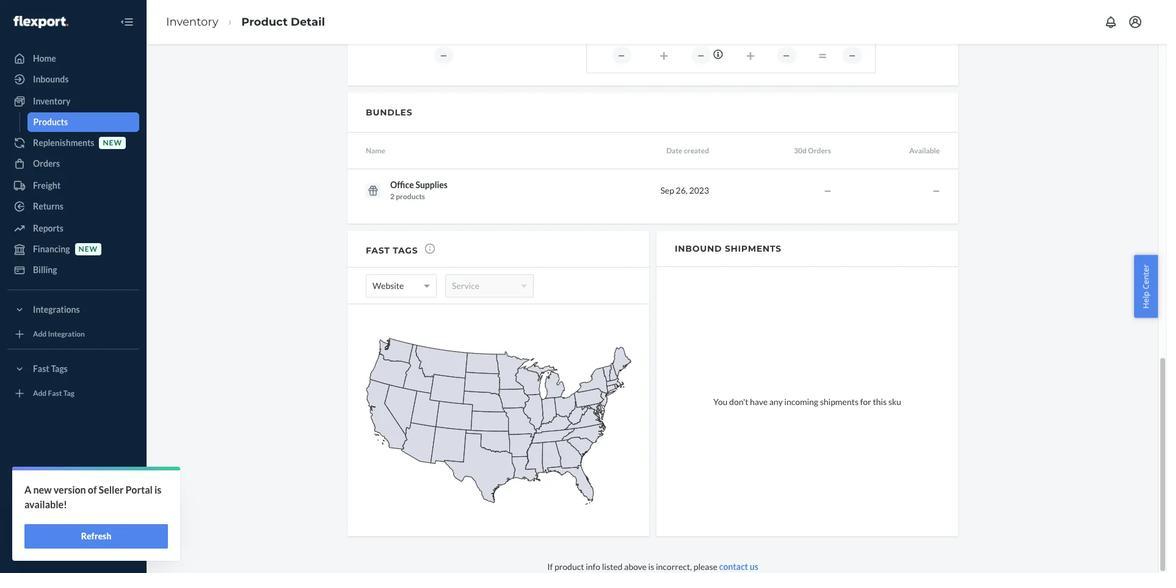 Task type: vqa. For each thing, say whether or not it's contained in the screenshot.
Give at bottom
yes



Task type: describe. For each thing, give the bounding box(es) containing it.
freight link
[[7, 176, 139, 196]]

=
[[819, 46, 828, 64]]

integration
[[48, 330, 85, 339]]

available
[[910, 146, 940, 155]]

add for add fast tag
[[33, 389, 47, 398]]

tag
[[63, 389, 75, 398]]

inbounds link
[[7, 70, 139, 89]]

add fast tag
[[33, 389, 75, 398]]

have
[[750, 396, 768, 407]]

info
[[586, 562, 601, 572]]

3 ― from the left
[[698, 50, 706, 60]]

version
[[54, 484, 86, 496]]

detail
[[291, 15, 325, 29]]

supplies
[[416, 180, 448, 190]]

product
[[555, 562, 584, 572]]

home link
[[7, 49, 139, 68]]

inventory inside breadcrumbs navigation
[[166, 15, 218, 29]]

settings
[[33, 481, 64, 491]]

new for financing
[[79, 245, 98, 254]]

4 ― from the left
[[783, 50, 791, 60]]

of
[[88, 484, 97, 496]]

talk
[[33, 502, 49, 512]]

service
[[452, 281, 480, 291]]

you
[[714, 396, 728, 407]]

product
[[241, 15, 288, 29]]

product detail
[[241, 15, 325, 29]]

2023
[[690, 185, 709, 195]]

help center button
[[1135, 255, 1159, 318]]

replenishments
[[33, 137, 94, 148]]

shipments
[[820, 396, 859, 407]]

products link
[[27, 112, 139, 132]]

add fast tag link
[[7, 384, 139, 403]]

tags inside dropdown button
[[51, 364, 68, 374]]

help center link
[[7, 518, 139, 538]]

bundles
[[366, 107, 413, 118]]

contact
[[720, 562, 749, 572]]

please
[[694, 562, 718, 572]]

refresh
[[81, 531, 111, 541]]

for
[[861, 396, 872, 407]]

contact us link
[[720, 562, 759, 572]]

incoming
[[785, 396, 819, 407]]

office supplies 2 products
[[390, 180, 448, 201]]

settings link
[[7, 477, 139, 496]]

returns link
[[7, 197, 139, 216]]

a new version of seller portal is available!
[[24, 484, 162, 510]]

1 ― from the left
[[440, 50, 448, 60]]

0 horizontal spatial help center
[[33, 522, 79, 533]]

2 vertical spatial fast
[[48, 389, 62, 398]]

5 ― from the left
[[849, 50, 857, 60]]

integrations
[[33, 304, 80, 315]]

name
[[366, 146, 386, 155]]

give feedback button
[[7, 539, 139, 559]]

integrations button
[[7, 300, 139, 320]]

0 vertical spatial fast tags
[[366, 245, 418, 256]]

is inside a new version of seller portal is available!
[[155, 484, 162, 496]]

1 horizontal spatial is
[[649, 562, 655, 572]]

close navigation image
[[120, 15, 134, 29]]

fast tags button
[[7, 359, 139, 379]]

billing link
[[7, 260, 139, 280]]

2 — from the left
[[933, 185, 940, 195]]

website option
[[373, 275, 404, 296]]

date created
[[667, 146, 709, 155]]

sep
[[661, 185, 675, 195]]

product detail link
[[241, 15, 325, 29]]

1 vertical spatial inventory
[[33, 96, 70, 106]]



Task type: locate. For each thing, give the bounding box(es) containing it.
2 vertical spatial new
[[33, 484, 52, 496]]

this
[[873, 396, 887, 407]]

1 — from the left
[[825, 185, 832, 195]]

fast up 'website'
[[366, 245, 390, 256]]

breadcrumbs navigation
[[156, 4, 335, 40]]

add integration link
[[7, 324, 139, 344]]

+ right info circle "image"
[[747, 46, 755, 64]]

1 vertical spatial inventory link
[[7, 92, 139, 111]]

new down reports link
[[79, 245, 98, 254]]

1 vertical spatial help center
[[33, 522, 79, 533]]

orders up freight
[[33, 158, 60, 169]]

feedback
[[52, 543, 89, 554]]

fast tags up add fast tag
[[33, 364, 68, 374]]

available!
[[24, 499, 67, 510]]

30d
[[794, 146, 807, 155]]

created
[[684, 146, 709, 155]]

0 vertical spatial help center
[[1141, 264, 1152, 309]]

portal
[[126, 484, 153, 496]]

0 horizontal spatial is
[[155, 484, 162, 496]]

help center
[[1141, 264, 1152, 309], [33, 522, 79, 533]]

0 horizontal spatial tags
[[51, 364, 68, 374]]

0 horizontal spatial center
[[53, 522, 79, 533]]

30d orders
[[794, 146, 832, 155]]

1 horizontal spatial tags
[[393, 245, 418, 256]]

orders link
[[7, 154, 139, 174]]

sep 26, 2023
[[661, 185, 709, 195]]

a
[[24, 484, 31, 496]]

0 horizontal spatial orders
[[33, 158, 60, 169]]

new right the "a"
[[33, 484, 52, 496]]

1 horizontal spatial help center
[[1141, 264, 1152, 309]]

fast up add fast tag
[[33, 364, 49, 374]]

inventory link
[[166, 15, 218, 29], [7, 92, 139, 111]]

reports link
[[7, 219, 139, 238]]

1 vertical spatial orders
[[33, 158, 60, 169]]

tags up add fast tag
[[51, 364, 68, 374]]

inventory link inside breadcrumbs navigation
[[166, 15, 218, 29]]

new for replenishments
[[103, 138, 122, 148]]

1 vertical spatial is
[[649, 562, 655, 572]]

fast inside dropdown button
[[33, 364, 49, 374]]

0 horizontal spatial new
[[33, 484, 52, 496]]

0 vertical spatial help
[[1141, 291, 1152, 309]]

any
[[770, 396, 783, 407]]

new down products "link"
[[103, 138, 122, 148]]

help
[[1141, 291, 1152, 309], [33, 522, 51, 533]]

sku
[[889, 396, 902, 407]]

1 + from the left
[[660, 46, 669, 64]]

1 vertical spatial center
[[53, 522, 79, 533]]

if
[[548, 562, 553, 572]]

fast tags
[[366, 245, 418, 256], [33, 364, 68, 374]]

talk to support button
[[7, 497, 139, 517]]

0 vertical spatial new
[[103, 138, 122, 148]]

if product info listed above is incorrect, please contact us
[[548, 562, 759, 572]]

products
[[33, 117, 68, 127]]

website
[[373, 280, 404, 291]]

0 horizontal spatial help
[[33, 522, 51, 533]]

orders right 30d
[[809, 146, 832, 155]]

us
[[750, 562, 759, 572]]

+
[[660, 46, 669, 64], [747, 46, 755, 64]]

listed
[[602, 562, 623, 572]]

talk to support
[[33, 502, 91, 512]]

returns
[[33, 201, 63, 211]]

info circle image
[[714, 49, 723, 59]]

0 vertical spatial inventory link
[[166, 15, 218, 29]]

1 add from the top
[[33, 330, 47, 339]]

1 vertical spatial fast
[[33, 364, 49, 374]]

2 add from the top
[[33, 389, 47, 398]]

center
[[1141, 264, 1152, 289], [53, 522, 79, 533]]

help center inside button
[[1141, 264, 1152, 309]]

inbound
[[675, 243, 722, 254]]

tags
[[393, 245, 418, 256], [51, 364, 68, 374]]

tags up 'website'
[[393, 245, 418, 256]]

open notifications image
[[1104, 15, 1119, 29]]

1 horizontal spatial inventory
[[166, 15, 218, 29]]

support
[[60, 502, 91, 512]]

1 horizontal spatial —
[[933, 185, 940, 195]]

center inside button
[[1141, 264, 1152, 289]]

give
[[33, 543, 51, 554]]

inbound shipments
[[675, 243, 782, 254]]

inbounds
[[33, 74, 69, 84]]

fast left the tag
[[48, 389, 62, 398]]

new
[[103, 138, 122, 148], [79, 245, 98, 254], [33, 484, 52, 496]]

+ left info circle "image"
[[660, 46, 669, 64]]

2 horizontal spatial new
[[103, 138, 122, 148]]

1 vertical spatial new
[[79, 245, 98, 254]]

refresh button
[[24, 524, 168, 549]]

is right above
[[649, 562, 655, 572]]

0 horizontal spatial —
[[825, 185, 832, 195]]

0 vertical spatial orders
[[809, 146, 832, 155]]

seller
[[99, 484, 124, 496]]

freight
[[33, 180, 61, 191]]

flexport logo image
[[13, 16, 68, 28]]

2 + from the left
[[747, 46, 755, 64]]

office
[[390, 180, 414, 190]]

1 horizontal spatial new
[[79, 245, 98, 254]]

0 horizontal spatial inventory link
[[7, 92, 139, 111]]

products
[[396, 192, 425, 201]]

1 vertical spatial add
[[33, 389, 47, 398]]

you don't have any incoming shipments for this sku
[[714, 396, 902, 407]]

incorrect,
[[656, 562, 692, 572]]

1 horizontal spatial center
[[1141, 264, 1152, 289]]

fast tags up 'website'
[[366, 245, 418, 256]]

0 vertical spatial inventory
[[166, 15, 218, 29]]

don't
[[730, 396, 749, 407]]

2 ― from the left
[[618, 50, 626, 60]]

1 vertical spatial fast tags
[[33, 364, 68, 374]]

give feedback
[[33, 543, 89, 554]]

billing
[[33, 265, 57, 275]]

new inside a new version of seller portal is available!
[[33, 484, 52, 496]]

is right portal
[[155, 484, 162, 496]]

add for add integration
[[33, 330, 47, 339]]

shipments
[[725, 243, 782, 254]]

0 horizontal spatial +
[[660, 46, 669, 64]]

1 horizontal spatial fast tags
[[366, 245, 418, 256]]

add left "integration"
[[33, 330, 47, 339]]

0 vertical spatial add
[[33, 330, 47, 339]]

reports
[[33, 223, 63, 233]]

26,
[[676, 185, 688, 195]]

0 vertical spatial tags
[[393, 245, 418, 256]]

fast tags inside dropdown button
[[33, 364, 68, 374]]

financing
[[33, 244, 70, 254]]

1 vertical spatial tags
[[51, 364, 68, 374]]

0 horizontal spatial inventory
[[33, 96, 70, 106]]

add integration
[[33, 330, 85, 339]]

—
[[825, 185, 832, 195], [933, 185, 940, 195]]

1 horizontal spatial +
[[747, 46, 755, 64]]

help inside button
[[1141, 291, 1152, 309]]

2
[[390, 192, 395, 201]]

1 horizontal spatial help
[[1141, 291, 1152, 309]]

— down available
[[933, 185, 940, 195]]

1 vertical spatial help
[[33, 522, 51, 533]]

0 vertical spatial fast
[[366, 245, 390, 256]]

―
[[440, 50, 448, 60], [618, 50, 626, 60], [698, 50, 706, 60], [783, 50, 791, 60], [849, 50, 857, 60]]

0 horizontal spatial fast tags
[[33, 364, 68, 374]]

0 vertical spatial is
[[155, 484, 162, 496]]

0 vertical spatial center
[[1141, 264, 1152, 289]]

1 horizontal spatial inventory link
[[166, 15, 218, 29]]

1 horizontal spatial orders
[[809, 146, 832, 155]]

home
[[33, 53, 56, 64]]

fast
[[366, 245, 390, 256], [33, 364, 49, 374], [48, 389, 62, 398]]

add left the tag
[[33, 389, 47, 398]]

date
[[667, 146, 683, 155]]

above
[[625, 562, 647, 572]]

— down 30d orders
[[825, 185, 832, 195]]

open account menu image
[[1129, 15, 1143, 29]]

to
[[50, 502, 58, 512]]



